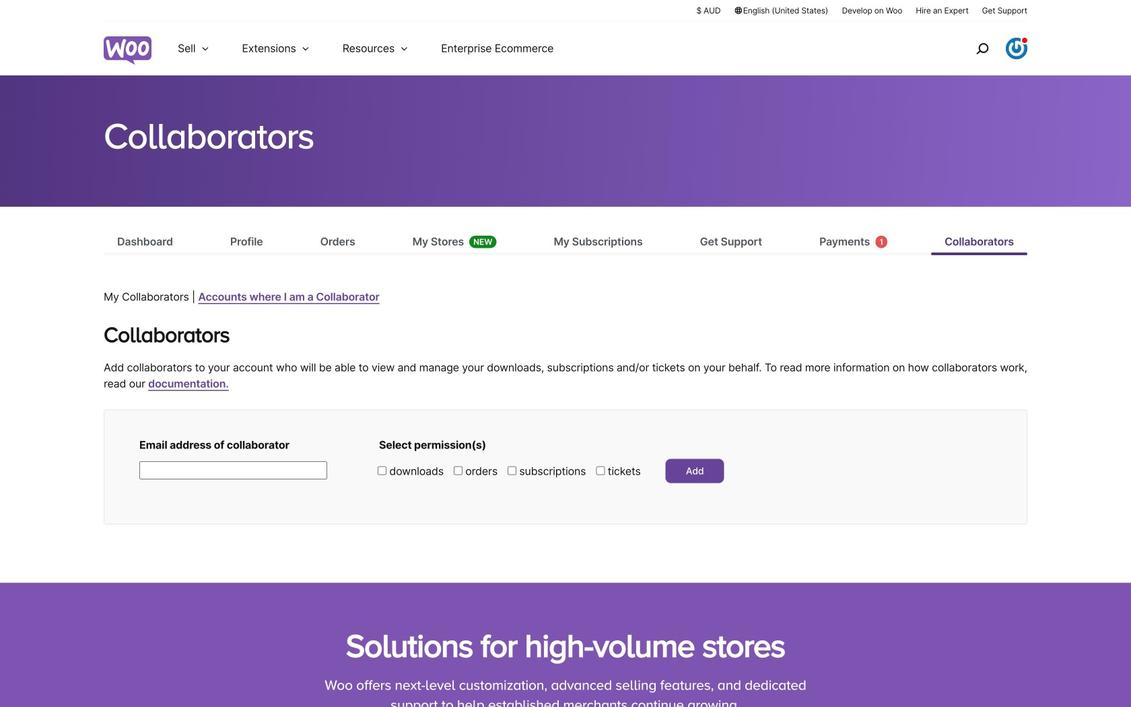 Task type: locate. For each thing, give the bounding box(es) containing it.
None checkbox
[[508, 466, 517, 475], [596, 466, 605, 475], [508, 466, 517, 475], [596, 466, 605, 475]]

service navigation menu element
[[947, 27, 1028, 70]]

None checkbox
[[378, 466, 387, 475], [454, 466, 463, 475], [378, 466, 387, 475], [454, 466, 463, 475]]



Task type: describe. For each thing, give the bounding box(es) containing it.
open account menu image
[[1006, 38, 1028, 59]]

search image
[[972, 38, 993, 59]]



Task type: vqa. For each thing, say whether or not it's contained in the screenshot.
Open account menu ICON
yes



